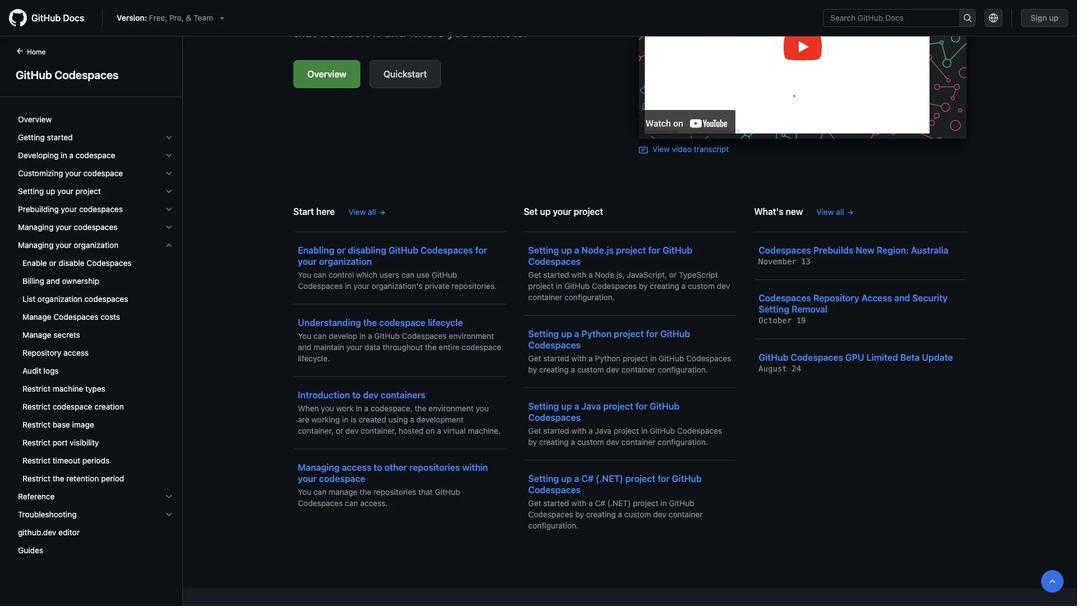 Task type: vqa. For each thing, say whether or not it's contained in the screenshot.


Task type: locate. For each thing, give the bounding box(es) containing it.
0 horizontal spatial you
[[321, 404, 334, 413]]

introduction to dev containers when you work in a codespace, the environment you are working in is created using a development container, or dev container, hosted on a virtual machine.
[[298, 390, 501, 435]]

0 vertical spatial python
[[582, 328, 612, 339]]

setting inside setting up a java project for github codespaces get started with a java project in github codespaces by creating a custom dev container configuration.
[[529, 401, 559, 412]]

by inside setting up a c# (.net) project for github codespaces get started with a c# (.net) project in github codespaces by creating a custom dev container configuration.
[[576, 510, 585, 519]]

0 vertical spatial repositories
[[410, 462, 460, 473]]

0 vertical spatial and
[[46, 277, 60, 286]]

started inside setting up a c# (.net) project for github codespaces get started with a c# (.net) project in github codespaces by creating a custom dev container configuration.
[[544, 499, 570, 508]]

codespaces prebuilds new region: australia november 13
[[759, 245, 949, 266]]

codespace inside managing access to other repositories within your codespace you can manage the repositories that github codespaces can access.
[[319, 473, 366, 484]]

environment inside understanding the codespace lifecycle you can develop in a github codespaces environment and maintain your data throughout the entire codespace lifecycle.
[[449, 331, 494, 341]]

2 vertical spatial managing
[[298, 462, 340, 473]]

restrict up restrict base image on the bottom
[[22, 402, 50, 412]]

1 horizontal spatial repository
[[814, 293, 860, 303]]

sc 9kayk9 0 image for customizing your codespace
[[165, 169, 173, 178]]

custom inside setting up a java project for github codespaces get started with a java project in github codespaces by creating a custom dev container configuration.
[[578, 437, 605, 447]]

restrict up reference
[[22, 474, 50, 483]]

in inside setting up a java project for github codespaces get started with a java project in github codespaces by creating a custom dev container configuration.
[[642, 426, 648, 435]]

restrict machine types
[[22, 384, 105, 394]]

billing and ownership
[[22, 277, 99, 286]]

editor
[[58, 528, 80, 537]]

the down the containers
[[415, 404, 427, 413]]

november 13 element
[[759, 257, 811, 266]]

view all link up disabling
[[349, 206, 386, 218]]

sc 9kayk9 0 image for setting up your project
[[165, 187, 173, 196]]

with inside setting up a c# (.net) project for github codespaces get started with a c# (.net) project in github codespaces by creating a custom dev container configuration.
[[572, 499, 587, 508]]

all up disabling
[[368, 207, 376, 216]]

created
[[359, 415, 387, 424]]

organization down billing and ownership
[[38, 294, 82, 304]]

1 view all from the left
[[349, 207, 376, 216]]

1 vertical spatial repository
[[22, 348, 61, 358]]

0 horizontal spatial c#
[[582, 473, 594, 484]]

0 vertical spatial overview
[[308, 69, 347, 79]]

repository up audit logs
[[22, 348, 61, 358]]

sc 9kayk9 0 image inside troubleshooting dropdown button
[[165, 510, 173, 519]]

1 vertical spatial and
[[895, 293, 911, 303]]

and right billing
[[46, 277, 60, 286]]

organization down managing your codespaces dropdown button
[[74, 241, 119, 250]]

2 you from the top
[[298, 331, 312, 341]]

containers
[[381, 390, 426, 400]]

with
[[572, 270, 587, 279], [572, 354, 587, 363], [572, 426, 587, 435], [572, 499, 587, 508]]

overview link
[[294, 60, 361, 88], [13, 111, 178, 129]]

reference button
[[13, 488, 178, 506]]

0 horizontal spatial overview
[[18, 115, 52, 124]]

understanding
[[298, 317, 361, 328]]

0 vertical spatial access
[[63, 348, 89, 358]]

visibility
[[70, 438, 99, 447]]

setting up a node.js project for github codespaces get started with a node.js, javascript, or typescript project in github codespaces by creating a custom dev container configuration.
[[529, 245, 731, 302]]

view right the link icon
[[653, 145, 670, 154]]

0 horizontal spatial view all link
[[349, 206, 386, 218]]

in inside setting up a c# (.net) project for github codespaces get started with a c# (.net) project in github codespaces by creating a custom dev container configuration.
[[661, 499, 667, 508]]

in inside setting up a node.js project for github codespaces get started with a node.js, javascript, or typescript project in github codespaces by creating a custom dev container configuration.
[[556, 281, 563, 291]]

1 all from the left
[[368, 207, 376, 216]]

manage
[[329, 487, 358, 497]]

restrict for restrict base image
[[22, 420, 50, 430]]

control
[[329, 270, 354, 279]]

organization inside the enabling or disabling github codespaces for your organization you can control which users can use github codespaces in your organization's private repositories.
[[319, 256, 372, 267]]

3 restrict from the top
[[22, 420, 50, 430]]

2 vertical spatial organization
[[38, 294, 82, 304]]

to inside managing access to other repositories within your codespace you can manage the repositories that github codespaces can access.
[[374, 462, 383, 473]]

github codespaces element
[[0, 45, 183, 605]]

and up 'lifecycle.'
[[298, 342, 312, 352]]

1 horizontal spatial all
[[837, 207, 845, 216]]

get for setting up a python project for github codespaces
[[529, 354, 542, 363]]

2 sc 9kayk9 0 image from the top
[[165, 241, 173, 250]]

environment up the development
[[429, 404, 474, 413]]

can left use at the left
[[402, 270, 415, 279]]

1 horizontal spatial container,
[[361, 426, 397, 435]]

view right here
[[349, 207, 366, 216]]

get for setting up a java project for github codespaces
[[529, 426, 542, 435]]

sc 9kayk9 0 image inside prebuilding your codespaces dropdown button
[[165, 205, 173, 214]]

1 get from the top
[[529, 270, 542, 279]]

link image
[[639, 146, 648, 155]]

manage up repository access
[[22, 330, 51, 340]]

with for python
[[572, 354, 587, 363]]

2 horizontal spatial view
[[817, 207, 835, 216]]

for for setting up a python project for github codespaces
[[647, 328, 659, 339]]

1 vertical spatial python
[[595, 354, 621, 363]]

0 vertical spatial codespaces
[[79, 205, 123, 214]]

the up access.
[[360, 487, 372, 497]]

managing your organization element containing managing your organization
[[9, 236, 182, 488]]

dev
[[717, 281, 731, 291], [607, 365, 620, 374], [363, 390, 379, 400], [346, 426, 359, 435], [607, 437, 620, 447], [654, 510, 667, 519]]

codespace inside restrict codespace creation link
[[53, 402, 92, 412]]

you down enabling
[[298, 270, 312, 279]]

access inside managing access to other repositories within your codespace you can manage the repositories that github codespaces can access.
[[342, 462, 372, 473]]

lifecycle.
[[298, 354, 330, 363]]

for inside the enabling or disabling github codespaces for your organization you can control which users can use github codespaces in your organization's private repositories.
[[476, 245, 488, 255]]

restrict for restrict machine types
[[22, 384, 50, 394]]

to left other
[[374, 462, 383, 473]]

all up prebuilds at the right
[[837, 207, 845, 216]]

access inside github codespaces element
[[63, 348, 89, 358]]

quickstart link
[[370, 60, 441, 88]]

repository up removal at the bottom right
[[814, 293, 860, 303]]

period
[[101, 474, 124, 483]]

codespaces down prebuilding your codespaces dropdown button at the left top
[[74, 223, 118, 232]]

setting for project
[[18, 187, 44, 196]]

organization's
[[372, 281, 423, 291]]

2 vertical spatial and
[[298, 342, 312, 352]]

october 19 element
[[759, 316, 807, 325]]

all for disabling
[[368, 207, 376, 216]]

custom inside setting up a node.js project for github codespaces get started with a node.js, javascript, or typescript project in github codespaces by creating a custom dev container configuration.
[[688, 281, 715, 291]]

codespace down getting started dropdown button
[[76, 151, 115, 160]]

1 view all link from the left
[[349, 206, 386, 218]]

sc 9kayk9 0 image
[[165, 133, 173, 142], [165, 169, 173, 178], [165, 187, 173, 196], [165, 205, 173, 214], [165, 223, 173, 232]]

4 restrict from the top
[[22, 438, 50, 447]]

in
[[61, 151, 67, 160], [345, 281, 352, 291], [556, 281, 563, 291], [360, 331, 366, 341], [651, 354, 657, 363], [356, 404, 362, 413], [342, 415, 349, 424], [642, 426, 648, 435], [661, 499, 667, 508]]

lifecycle
[[428, 317, 463, 328]]

2 managing your organization element from the top
[[9, 254, 182, 488]]

4 with from the top
[[572, 499, 587, 508]]

up inside setting up a c# (.net) project for github codespaces get started with a c# (.net) project in github codespaces by creating a custom dev container configuration.
[[562, 473, 572, 484]]

repository access link
[[13, 344, 178, 362]]

typescript
[[679, 270, 719, 279]]

in inside the enabling or disabling github codespaces for your organization you can control which users can use github codespaces in your organization's private repositories.
[[345, 281, 352, 291]]

0 horizontal spatial view all
[[349, 207, 376, 216]]

1 vertical spatial codespaces
[[74, 223, 118, 232]]

1 you from the top
[[298, 270, 312, 279]]

restrict for restrict the retention period
[[22, 474, 50, 483]]

view all right here
[[349, 207, 376, 216]]

your inside understanding the codespace lifecycle you can develop in a github codespaces environment and maintain your data throughout the entire codespace lifecycle.
[[347, 342, 363, 352]]

australia
[[912, 245, 949, 255]]

1 with from the top
[[572, 270, 587, 279]]

or down working
[[336, 426, 344, 435]]

august
[[759, 364, 788, 373]]

sc 9kayk9 0 image for managing your codespaces
[[165, 223, 173, 232]]

access for managing
[[342, 462, 372, 473]]

for for enabling or disabling github codespaces for your organization
[[476, 245, 488, 255]]

github inside github codespaces gpu limited beta update august 24
[[759, 352, 789, 363]]

codespaces
[[79, 205, 123, 214], [74, 223, 118, 232], [84, 294, 128, 304]]

audit
[[22, 366, 41, 376]]

1 vertical spatial to
[[374, 462, 383, 473]]

for for setting up a node.js project for github codespaces
[[649, 245, 661, 255]]

codespaces up costs on the left
[[84, 294, 128, 304]]

all
[[368, 207, 376, 216], [837, 207, 845, 216]]

restrict down audit logs
[[22, 384, 50, 394]]

codespace down the machine
[[53, 402, 92, 412]]

codespaces inside "link"
[[84, 294, 128, 304]]

0 vertical spatial repository
[[814, 293, 860, 303]]

2 horizontal spatial and
[[895, 293, 911, 303]]

2 with from the top
[[572, 354, 587, 363]]

or up control
[[337, 245, 346, 255]]

for inside setting up a python project for github codespaces get started with a python project in github codespaces by creating a custom dev container configuration.
[[647, 328, 659, 339]]

managing up enable
[[18, 241, 54, 250]]

3 get from the top
[[529, 426, 542, 435]]

development
[[417, 415, 464, 424]]

python
[[582, 328, 612, 339], [595, 354, 621, 363]]

container, down created
[[361, 426, 397, 435]]

to up work
[[352, 390, 361, 400]]

guides
[[18, 546, 43, 555]]

1 vertical spatial managing
[[18, 241, 54, 250]]

started inside setting up a java project for github codespaces get started with a java project in github codespaces by creating a custom dev container configuration.
[[544, 426, 570, 435]]

with inside setting up a python project for github codespaces get started with a python project in github codespaces by creating a custom dev container configuration.
[[572, 354, 587, 363]]

1 managing your organization element from the top
[[9, 236, 182, 488]]

manage down list
[[22, 312, 51, 322]]

setting inside setting up a c# (.net) project for github codespaces get started with a c# (.net) project in github codespaces by creating a custom dev container configuration.
[[529, 473, 559, 484]]

0 horizontal spatial access
[[63, 348, 89, 358]]

setting inside setting up a python project for github codespaces get started with a python project in github codespaces by creating a custom dev container configuration.
[[529, 328, 559, 339]]

creating inside setting up a java project for github codespaces get started with a java project in github codespaces by creating a custom dev container configuration.
[[540, 437, 569, 447]]

1 vertical spatial manage
[[22, 330, 51, 340]]

1 horizontal spatial overview link
[[294, 60, 361, 88]]

1 vertical spatial you
[[298, 331, 312, 341]]

setting up a c# (.net) project for github codespaces get started with a c# (.net) project in github codespaces by creating a custom dev container configuration.
[[529, 473, 703, 530]]

you up working
[[321, 404, 334, 413]]

github
[[31, 13, 61, 23], [16, 68, 52, 81], [389, 245, 419, 255], [663, 245, 693, 255], [432, 270, 457, 279], [565, 281, 590, 291], [661, 328, 691, 339], [375, 331, 400, 341], [759, 352, 789, 363], [659, 354, 685, 363], [650, 401, 680, 412], [650, 426, 676, 435], [672, 473, 702, 484], [435, 487, 461, 497], [670, 499, 695, 508]]

managing up manage
[[298, 462, 340, 473]]

with inside setting up a java project for github codespaces get started with a java project in github codespaces by creating a custom dev container configuration.
[[572, 426, 587, 435]]

managing your codespaces button
[[13, 218, 178, 236]]

virtual
[[444, 426, 466, 435]]

1 restrict from the top
[[22, 384, 50, 394]]

managing down prebuilding
[[18, 223, 54, 232]]

1 horizontal spatial access
[[342, 462, 372, 473]]

codespace down developing in a codespace dropdown button
[[83, 169, 123, 178]]

throughout
[[383, 342, 423, 352]]

your inside dropdown button
[[56, 241, 72, 250]]

version: free, pro, & team
[[117, 13, 213, 22]]

container inside setting up a node.js project for github codespaces get started with a node.js, javascript, or typescript project in github codespaces by creating a custom dev container configuration.
[[529, 293, 563, 302]]

1 horizontal spatial view
[[653, 145, 670, 154]]

a inside dropdown button
[[69, 151, 73, 160]]

container, down working
[[298, 426, 334, 435]]

sc 9kayk9 0 image inside setting up your project dropdown button
[[165, 187, 173, 196]]

2 vertical spatial you
[[298, 487, 312, 497]]

1 vertical spatial overview
[[18, 115, 52, 124]]

1 horizontal spatial you
[[476, 404, 489, 413]]

developing
[[18, 151, 59, 160]]

codespaces for list organization codespaces
[[84, 294, 128, 304]]

setting for python
[[529, 328, 559, 339]]

restrict left base
[[22, 420, 50, 430]]

view all link up prebuilds at the right
[[817, 206, 855, 218]]

in inside dropdown button
[[61, 151, 67, 160]]

view right new
[[817, 207, 835, 216]]

troubleshooting
[[18, 510, 77, 519]]

sc 9kayk9 0 image inside customizing your codespace dropdown button
[[165, 169, 173, 178]]

disable
[[59, 259, 85, 268]]

up inside dropdown button
[[46, 187, 55, 196]]

repositories up access.
[[374, 487, 417, 497]]

1 sc 9kayk9 0 image from the top
[[165, 133, 173, 142]]

2 view all from the left
[[817, 207, 845, 216]]

codespaces down setting up your project dropdown button
[[79, 205, 123, 214]]

1 sc 9kayk9 0 image from the top
[[165, 151, 173, 160]]

setting up a java project for github codespaces get started with a java project in github codespaces by creating a custom dev container configuration.
[[529, 401, 723, 447]]

view all for what's new
[[817, 207, 845, 216]]

by inside setting up a python project for github codespaces get started with a python project in github codespaces by creating a custom dev container configuration.
[[529, 365, 537, 374]]

access for repository
[[63, 348, 89, 358]]

other
[[385, 462, 407, 473]]

can
[[314, 270, 327, 279], [402, 270, 415, 279], [314, 331, 327, 341], [314, 487, 327, 497], [345, 499, 358, 508]]

types
[[85, 384, 105, 394]]

or inside setting up a node.js project for github codespaces get started with a node.js, javascript, or typescript project in github codespaces by creating a custom dev container configuration.
[[670, 270, 677, 279]]

billing
[[22, 277, 44, 286]]

6 restrict from the top
[[22, 474, 50, 483]]

github codespaces gpu limited beta update august 24
[[759, 352, 954, 373]]

get for setting up a node.js project for github codespaces
[[529, 270, 542, 279]]

setting up your project button
[[13, 182, 178, 200]]

1 horizontal spatial and
[[298, 342, 312, 352]]

&
[[186, 13, 192, 22]]

(.net)
[[596, 473, 624, 484], [608, 499, 631, 508]]

access up manage
[[342, 462, 372, 473]]

node.js,
[[595, 270, 625, 279]]

setting inside setting up a node.js project for github codespaces get started with a node.js, javascript, or typescript project in github codespaces by creating a custom dev container configuration.
[[529, 245, 559, 255]]

and inside codespaces repository access and security setting removal october 19
[[895, 293, 911, 303]]

you up machine.
[[476, 404, 489, 413]]

sc 9kayk9 0 image inside developing in a codespace dropdown button
[[165, 151, 173, 160]]

access down secrets
[[63, 348, 89, 358]]

0 vertical spatial managing
[[18, 223, 54, 232]]

0 horizontal spatial overview link
[[13, 111, 178, 129]]

5 sc 9kayk9 0 image from the top
[[165, 223, 173, 232]]

3 sc 9kayk9 0 image from the top
[[165, 492, 173, 501]]

organization up control
[[319, 256, 372, 267]]

restrict left port
[[22, 438, 50, 447]]

which
[[356, 270, 378, 279]]

for inside setting up a node.js project for github codespaces get started with a node.js, javascript, or typescript project in github codespaces by creating a custom dev container configuration.
[[649, 245, 661, 255]]

managing your organization element
[[9, 236, 182, 488], [9, 254, 182, 488]]

view all link for what's new
[[817, 206, 855, 218]]

to inside introduction to dev containers when you work in a codespace, the environment you are working in is created using a development container, or dev container, hosted on a virtual machine.
[[352, 390, 361, 400]]

0 horizontal spatial all
[[368, 207, 376, 216]]

the left the entire
[[425, 342, 437, 352]]

0 horizontal spatial container,
[[298, 426, 334, 435]]

1 horizontal spatial to
[[374, 462, 383, 473]]

1 horizontal spatial view all
[[817, 207, 845, 216]]

environment up the entire
[[449, 331, 494, 341]]

0 horizontal spatial and
[[46, 277, 60, 286]]

view all link
[[349, 206, 386, 218], [817, 206, 855, 218]]

2 restrict from the top
[[22, 402, 50, 412]]

restrict codespace creation link
[[13, 398, 178, 416]]

24
[[792, 364, 802, 373]]

you up 'lifecycle.'
[[298, 331, 312, 341]]

on
[[426, 426, 435, 435]]

up
[[1050, 13, 1059, 22], [46, 187, 55, 196], [540, 206, 551, 217], [562, 245, 572, 255], [562, 328, 572, 339], [562, 401, 572, 412], [562, 473, 572, 484]]

for for setting up a java project for github codespaces
[[636, 401, 648, 412]]

0 vertical spatial environment
[[449, 331, 494, 341]]

started inside setting up a python project for github codespaces get started with a python project in github codespaces by creating a custom dev container configuration.
[[544, 354, 570, 363]]

restrict the retention period link
[[13, 470, 178, 488]]

started for setting up a node.js project for github codespaces
[[544, 270, 570, 279]]

view all right new
[[817, 207, 845, 216]]

sc 9kayk9 0 image inside the "managing your organization" dropdown button
[[165, 241, 173, 250]]

a inside understanding the codespace lifecycle you can develop in a github codespaces environment and maintain your data throughout the entire codespace lifecycle.
[[368, 331, 372, 341]]

restrict for restrict port visibility
[[22, 438, 50, 447]]

beta
[[901, 352, 921, 363]]

2 all from the left
[[837, 207, 845, 216]]

working
[[312, 415, 340, 424]]

setting for node.js
[[529, 245, 559, 255]]

started inside dropdown button
[[47, 133, 73, 142]]

0 horizontal spatial repository
[[22, 348, 61, 358]]

you inside managing access to other repositories within your codespace you can manage the repositories that github codespaces can access.
[[298, 487, 312, 497]]

you left manage
[[298, 487, 312, 497]]

project
[[75, 187, 101, 196], [574, 206, 604, 217], [617, 245, 647, 255], [529, 281, 554, 291], [614, 328, 644, 339], [623, 354, 649, 363], [604, 401, 634, 412], [614, 426, 640, 435], [626, 473, 656, 484], [633, 499, 659, 508]]

2 vertical spatial codespaces
[[84, 294, 128, 304]]

access.
[[360, 499, 388, 508]]

1 horizontal spatial view all link
[[817, 206, 855, 218]]

2 get from the top
[[529, 354, 542, 363]]

or right enable
[[49, 259, 56, 268]]

up inside setting up a python project for github codespaces get started with a python project in github codespaces by creating a custom dev container configuration.
[[562, 328, 572, 339]]

with for java
[[572, 426, 587, 435]]

get inside setting up a python project for github codespaces get started with a python project in github codespaces by creating a custom dev container configuration.
[[529, 354, 542, 363]]

0 vertical spatial organization
[[74, 241, 119, 250]]

managing your organization button
[[13, 236, 178, 254]]

up for setting up a java project for github codespaces get started with a java project in github codespaces by creating a custom dev container configuration.
[[562, 401, 572, 412]]

configuration. inside setting up a python project for github codespaces get started with a python project in github codespaces by creating a custom dev container configuration.
[[658, 365, 709, 374]]

0 horizontal spatial to
[[352, 390, 361, 400]]

5 restrict from the top
[[22, 456, 50, 465]]

you for managing access to other repositories within your codespace
[[298, 487, 312, 497]]

work
[[336, 404, 354, 413]]

limited
[[867, 352, 899, 363]]

up for set up your project
[[540, 206, 551, 217]]

sc 9kayk9 0 image inside getting started dropdown button
[[165, 133, 173, 142]]

None search field
[[824, 9, 976, 27]]

codespace up manage
[[319, 473, 366, 484]]

0 vertical spatial manage
[[22, 312, 51, 322]]

restrict left the timeout
[[22, 456, 50, 465]]

get inside setting up a node.js project for github codespaces get started with a node.js, javascript, or typescript project in github codespaces by creating a custom dev container configuration.
[[529, 270, 542, 279]]

logs
[[43, 366, 59, 376]]

get inside setting up a java project for github codespaces get started with a java project in github codespaces by creating a custom dev container configuration.
[[529, 426, 542, 435]]

19
[[797, 316, 807, 325]]

for
[[476, 245, 488, 255], [649, 245, 661, 255], [647, 328, 659, 339], [636, 401, 648, 412], [658, 473, 670, 484]]

you for enabling or disabling github codespaces for your organization
[[298, 270, 312, 279]]

codespaces inside codespaces repository access and security setting removal october 19
[[759, 293, 812, 303]]

use
[[417, 270, 430, 279]]

environment inside introduction to dev containers when you work in a codespace, the environment you are working in is created using a development container, or dev container, hosted on a virtual machine.
[[429, 404, 474, 413]]

tooltip
[[1042, 570, 1065, 593]]

3 with from the top
[[572, 426, 587, 435]]

and right access
[[895, 293, 911, 303]]

3 you from the top
[[298, 487, 312, 497]]

dev inside setting up a c# (.net) project for github codespaces get started with a c# (.net) project in github codespaces by creating a custom dev container configuration.
[[654, 510, 667, 519]]

2 view all link from the left
[[817, 206, 855, 218]]

view for codespaces prebuilds new region: australia
[[817, 207, 835, 216]]

1 vertical spatial c#
[[595, 499, 606, 508]]

2 sc 9kayk9 0 image from the top
[[165, 169, 173, 178]]

or
[[337, 245, 346, 255], [49, 259, 56, 268], [670, 270, 677, 279], [336, 426, 344, 435]]

managing inside managing access to other repositories within your codespace you can manage the repositories that github codespaces can access.
[[298, 462, 340, 473]]

sc 9kayk9 0 image inside managing your codespaces dropdown button
[[165, 223, 173, 232]]

github.dev
[[18, 528, 56, 537]]

1 you from the left
[[321, 404, 334, 413]]

organization inside dropdown button
[[74, 241, 119, 250]]

codespaces for managing your codespaces
[[74, 223, 118, 232]]

docs
[[63, 13, 84, 23]]

3 sc 9kayk9 0 image from the top
[[165, 187, 173, 196]]

0 horizontal spatial view
[[349, 207, 366, 216]]

the down restrict timeout periods
[[53, 474, 64, 483]]

4 sc 9kayk9 0 image from the top
[[165, 510, 173, 519]]

manage for manage codespaces costs
[[22, 312, 51, 322]]

1 vertical spatial organization
[[319, 256, 372, 267]]

1 vertical spatial environment
[[429, 404, 474, 413]]

timeout
[[53, 456, 80, 465]]

1 manage from the top
[[22, 312, 51, 322]]

0 vertical spatial to
[[352, 390, 361, 400]]

for inside setting up a c# (.net) project for github codespaces get started with a c# (.net) project in github codespaces by creating a custom dev container configuration.
[[658, 473, 670, 484]]

sc 9kayk9 0 image
[[165, 151, 173, 160], [165, 241, 173, 250], [165, 492, 173, 501], [165, 510, 173, 519]]

1 vertical spatial access
[[342, 462, 372, 473]]

repositories up that at the bottom of page
[[410, 462, 460, 473]]

0 vertical spatial c#
[[582, 473, 594, 484]]

can down manage
[[345, 499, 358, 508]]

2 manage from the top
[[22, 330, 51, 340]]

started inside setting up a node.js project for github codespaces get started with a node.js, javascript, or typescript project in github codespaces by creating a custom dev container configuration.
[[544, 270, 570, 279]]

managing inside dropdown button
[[18, 223, 54, 232]]

list
[[22, 294, 35, 304]]

0 vertical spatial you
[[298, 270, 312, 279]]

codespaces inside understanding the codespace lifecycle you can develop in a github codespaces environment and maintain your data throughout the entire codespace lifecycle.
[[402, 331, 447, 341]]

4 sc 9kayk9 0 image from the top
[[165, 205, 173, 214]]

1 vertical spatial (.net)
[[608, 499, 631, 508]]

can inside understanding the codespace lifecycle you can develop in a github codespaces environment and maintain your data throughout the entire codespace lifecycle.
[[314, 331, 327, 341]]

entire
[[439, 342, 460, 352]]

the up 'data'
[[363, 317, 377, 328]]

java
[[582, 401, 602, 412], [595, 426, 612, 435]]

can up maintain
[[314, 331, 327, 341]]

up inside setting up a java project for github codespaces get started with a java project in github codespaces by creating a custom dev container configuration.
[[562, 401, 572, 412]]

or left typescript
[[670, 270, 677, 279]]

4 get from the top
[[529, 499, 542, 508]]



Task type: describe. For each thing, give the bounding box(es) containing it.
managing your organization
[[18, 241, 119, 250]]

start
[[294, 206, 314, 217]]

pro,
[[170, 13, 184, 22]]

setting inside codespaces repository access and security setting removal october 19
[[759, 304, 790, 315]]

github docs link
[[9, 9, 93, 27]]

can left manage
[[314, 487, 327, 497]]

github docs
[[31, 13, 84, 23]]

1 container, from the left
[[298, 426, 334, 435]]

periods
[[82, 456, 110, 465]]

dev inside setting up a python project for github codespaces get started with a python project in github codespaces by creating a custom dev container configuration.
[[607, 365, 620, 374]]

codespace right the entire
[[462, 342, 502, 352]]

sc 9kayk9 0 image for troubleshooting
[[165, 510, 173, 519]]

enabling or disabling github codespaces for your organization you can control which users can use github codespaces in your organization's private repositories.
[[298, 245, 497, 291]]

0 vertical spatial (.net)
[[596, 473, 624, 484]]

select language: current language is english image
[[990, 13, 999, 22]]

is
[[351, 415, 357, 424]]

13
[[802, 257, 811, 266]]

github codespaces link
[[13, 66, 169, 83]]

restrict machine types link
[[13, 380, 178, 398]]

in inside understanding the codespace lifecycle you can develop in a github codespaces environment and maintain your data throughout the entire codespace lifecycle.
[[360, 331, 366, 341]]

by inside setting up a java project for github codespaces get started with a java project in github codespaces by creating a custom dev container configuration.
[[529, 437, 537, 447]]

restrict the retention period
[[22, 474, 124, 483]]

image
[[72, 420, 94, 430]]

Search GitHub Docs search field
[[824, 10, 960, 26]]

using
[[389, 415, 408, 424]]

dev inside setting up a java project for github codespaces get started with a java project in github codespaces by creating a custom dev container configuration.
[[607, 437, 620, 447]]

sc 9kayk9 0 image for getting started
[[165, 133, 173, 142]]

customizing your codespace
[[18, 169, 123, 178]]

github inside managing access to other repositories within your codespace you can manage the repositories that github codespaces can access.
[[435, 487, 461, 497]]

team
[[194, 13, 213, 22]]

overview inside github codespaces element
[[18, 115, 52, 124]]

troubleshooting button
[[13, 506, 178, 524]]

repositories.
[[452, 281, 497, 291]]

managing your organization element containing enable or disable codespaces
[[9, 254, 182, 488]]

private
[[425, 281, 450, 291]]

view all for start here
[[349, 207, 376, 216]]

configuration. inside setting up a c# (.net) project for github codespaces get started with a c# (.net) project in github codespaces by creating a custom dev container configuration.
[[529, 521, 579, 530]]

or inside 'enable or disable codespaces' link
[[49, 259, 56, 268]]

sc 9kayk9 0 image for managing your organization
[[165, 241, 173, 250]]

configuration. inside setting up a node.js project for github codespaces get started with a node.js, javascript, or typescript project in github codespaces by creating a custom dev container configuration.
[[565, 293, 615, 302]]

and inside understanding the codespace lifecycle you can develop in a github codespaces environment and maintain your data throughout the entire codespace lifecycle.
[[298, 342, 312, 352]]

codespace up throughout
[[380, 317, 426, 328]]

dev inside setting up a node.js project for github codespaces get started with a node.js, javascript, or typescript project in github codespaces by creating a custom dev container configuration.
[[717, 281, 731, 291]]

hosted
[[399, 426, 424, 435]]

guides link
[[13, 542, 178, 560]]

0 vertical spatial overview link
[[294, 60, 361, 88]]

enable or disable codespaces
[[22, 259, 132, 268]]

prebuilding
[[18, 205, 59, 214]]

within
[[463, 462, 488, 473]]

when
[[298, 404, 319, 413]]

port
[[53, 438, 68, 447]]

your inside managing access to other repositories within your codespace you can manage the repositories that github codespaces can access.
[[298, 473, 317, 484]]

developing in a codespace
[[18, 151, 115, 160]]

organization inside "link"
[[38, 294, 82, 304]]

codespaces inside github codespaces gpu limited beta update august 24
[[791, 352, 844, 363]]

codespaces repository access and security setting removal october 19
[[759, 293, 949, 325]]

managing for organization
[[18, 241, 54, 250]]

up for setting up a c# (.net) project for github codespaces get started with a c# (.net) project in github codespaces by creating a custom dev container configuration.
[[562, 473, 572, 484]]

get inside setting up a c# (.net) project for github codespaces get started with a c# (.net) project in github codespaces by creating a custom dev container configuration.
[[529, 499, 542, 508]]

home
[[27, 48, 46, 56]]

1 vertical spatial overview link
[[13, 111, 178, 129]]

1 vertical spatial java
[[595, 426, 612, 435]]

the inside managing access to other repositories within your codespace you can manage the repositories that github codespaces can access.
[[360, 487, 372, 497]]

managing for to
[[298, 462, 340, 473]]

list organization codespaces
[[22, 294, 128, 304]]

restrict codespace creation
[[22, 402, 124, 412]]

new
[[856, 245, 875, 255]]

or inside introduction to dev containers when you work in a codespace, the environment you are working in is created using a development container, or dev container, hosted on a virtual machine.
[[336, 426, 344, 435]]

the inside github codespaces element
[[53, 474, 64, 483]]

up for setting up your project
[[46, 187, 55, 196]]

and inside github codespaces element
[[46, 277, 60, 286]]

start here
[[294, 206, 335, 217]]

ownership
[[62, 277, 99, 286]]

up for setting up a node.js project for github codespaces get started with a node.js, javascript, or typescript project in github codespaces by creating a custom dev container configuration.
[[562, 245, 572, 255]]

codespace inside developing in a codespace dropdown button
[[76, 151, 115, 160]]

setting for java
[[529, 401, 559, 412]]

2 you from the left
[[476, 404, 489, 413]]

1 vertical spatial repositories
[[374, 487, 417, 497]]

what's
[[755, 206, 784, 217]]

new
[[786, 206, 804, 217]]

october
[[759, 316, 792, 325]]

costs
[[101, 312, 120, 322]]

codespaces inside codespaces prebuilds new region: australia november 13
[[759, 245, 812, 255]]

repository inside codespaces repository access and security setting removal october 19
[[814, 293, 860, 303]]

github inside understanding the codespace lifecycle you can develop in a github codespaces environment and maintain your data throughout the entire codespace lifecycle.
[[375, 331, 400, 341]]

are
[[298, 415, 310, 424]]

sign up link
[[1022, 9, 1069, 27]]

prebuilding your codespaces
[[18, 205, 123, 214]]

environment for lifecycle
[[449, 331, 494, 341]]

region:
[[877, 245, 910, 255]]

in inside setting up a python project for github codespaces get started with a python project in github codespaces by creating a custom dev container configuration.
[[651, 354, 657, 363]]

view all link for start here
[[349, 206, 386, 218]]

1 horizontal spatial c#
[[595, 499, 606, 508]]

the inside introduction to dev containers when you work in a codespace, the environment you are working in is created using a development container, or dev container, hosted on a virtual machine.
[[415, 404, 427, 413]]

search image
[[964, 13, 973, 22]]

restrict port visibility link
[[13, 434, 178, 452]]

restrict for restrict timeout periods
[[22, 456, 50, 465]]

triangle down image
[[218, 13, 227, 22]]

set up your project
[[524, 206, 604, 217]]

sc 9kayk9 0 image for prebuilding your codespaces
[[165, 205, 173, 214]]

scroll to top image
[[1049, 577, 1058, 586]]

understanding the codespace lifecycle you can develop in a github codespaces environment and maintain your data throughout the entire codespace lifecycle.
[[298, 317, 502, 363]]

managing for codespaces
[[18, 223, 54, 232]]

all for new
[[837, 207, 845, 216]]

you inside understanding the codespace lifecycle you can develop in a github codespaces environment and maintain your data throughout the entire codespace lifecycle.
[[298, 331, 312, 341]]

container inside setting up a python project for github codespaces get started with a python project in github codespaces by creating a custom dev container configuration.
[[622, 365, 656, 374]]

developing in a codespace button
[[13, 147, 178, 165]]

repository access
[[22, 348, 89, 358]]

data
[[365, 342, 381, 352]]

custom inside setting up a python project for github codespaces get started with a python project in github codespaces by creating a custom dev container configuration.
[[578, 365, 605, 374]]

up for setting up a python project for github codespaces get started with a python project in github codespaces by creating a custom dev container configuration.
[[562, 328, 572, 339]]

introduction
[[298, 390, 350, 400]]

0 vertical spatial java
[[582, 401, 602, 412]]

machine.
[[468, 426, 501, 435]]

creating inside setting up a c# (.net) project for github codespaces get started with a c# (.net) project in github codespaces by creating a custom dev container configuration.
[[587, 510, 616, 519]]

1 horizontal spatial overview
[[308, 69, 347, 79]]

2 container, from the left
[[361, 426, 397, 435]]

codespace inside customizing your codespace dropdown button
[[83, 169, 123, 178]]

started for setting up a java project for github codespaces
[[544, 426, 570, 435]]

retention
[[66, 474, 99, 483]]

sign
[[1032, 13, 1048, 22]]

video
[[673, 145, 692, 154]]

codespaces inside managing access to other repositories within your codespace you can manage the repositories that github codespaces can access.
[[298, 499, 343, 508]]

project inside dropdown button
[[75, 187, 101, 196]]

creation
[[94, 402, 124, 412]]

view for enabling or disabling github codespaces for your organization
[[349, 207, 366, 216]]

restrict for restrict codespace creation
[[22, 402, 50, 412]]

can left control
[[314, 270, 327, 279]]

audit logs
[[22, 366, 59, 376]]

managing access to other repositories within your codespace you can manage the repositories that github codespaces can access.
[[298, 462, 488, 508]]

github codespaces
[[16, 68, 119, 81]]

codespaces for prebuilding your codespaces
[[79, 205, 123, 214]]

disabling
[[348, 245, 387, 255]]

customizing your codespace button
[[13, 165, 178, 182]]

with for node.js
[[572, 270, 587, 279]]

github inside github codespaces element
[[16, 68, 52, 81]]

environment for containers
[[429, 404, 474, 413]]

container inside setting up a java project for github codespaces get started with a java project in github codespaces by creating a custom dev container configuration.
[[622, 437, 656, 447]]

setting for c#
[[529, 473, 559, 484]]

sign up
[[1032, 13, 1059, 22]]

update
[[923, 352, 954, 363]]

view inside "link"
[[653, 145, 670, 154]]

sc 9kayk9 0 image for reference
[[165, 492, 173, 501]]

started for setting up a python project for github codespaces
[[544, 354, 570, 363]]

by inside setting up a node.js project for github codespaces get started with a node.js, javascript, or typescript project in github codespaces by creating a custom dev container configuration.
[[639, 281, 648, 291]]

prebuilds
[[814, 245, 854, 255]]

august 24 element
[[759, 364, 802, 373]]

getting started
[[18, 133, 73, 142]]

configuration. inside setting up a java project for github codespaces get started with a java project in github codespaces by creating a custom dev container configuration.
[[658, 437, 709, 447]]

manage codespaces costs
[[22, 312, 120, 322]]

node.js
[[582, 245, 614, 255]]

repository inside github codespaces element
[[22, 348, 61, 358]]

home link
[[11, 47, 64, 58]]

creating inside setting up a node.js project for github codespaces get started with a node.js, javascript, or typescript project in github codespaces by creating a custom dev container configuration.
[[650, 281, 680, 291]]

up for sign up
[[1050, 13, 1059, 22]]

sc 9kayk9 0 image for developing in a codespace
[[165, 151, 173, 160]]

creating inside setting up a python project for github codespaces get started with a python project in github codespaces by creating a custom dev container configuration.
[[540, 365, 569, 374]]

container inside setting up a c# (.net) project for github codespaces get started with a c# (.net) project in github codespaces by creating a custom dev container configuration.
[[669, 510, 703, 519]]

enabling
[[298, 245, 335, 255]]

manage for manage secrets
[[22, 330, 51, 340]]

gpu
[[846, 352, 865, 363]]

or inside the enabling or disabling github codespaces for your organization you can control which users can use github codespaces in your organization's private repositories.
[[337, 245, 346, 255]]

billing and ownership link
[[13, 272, 178, 290]]

audit logs link
[[13, 362, 178, 380]]

removal
[[792, 304, 828, 315]]

free,
[[149, 13, 167, 22]]

restrict base image
[[22, 420, 94, 430]]

security
[[913, 293, 949, 303]]

custom inside setting up a c# (.net) project for github codespaces get started with a c# (.net) project in github codespaces by creating a custom dev container configuration.
[[625, 510, 652, 519]]



